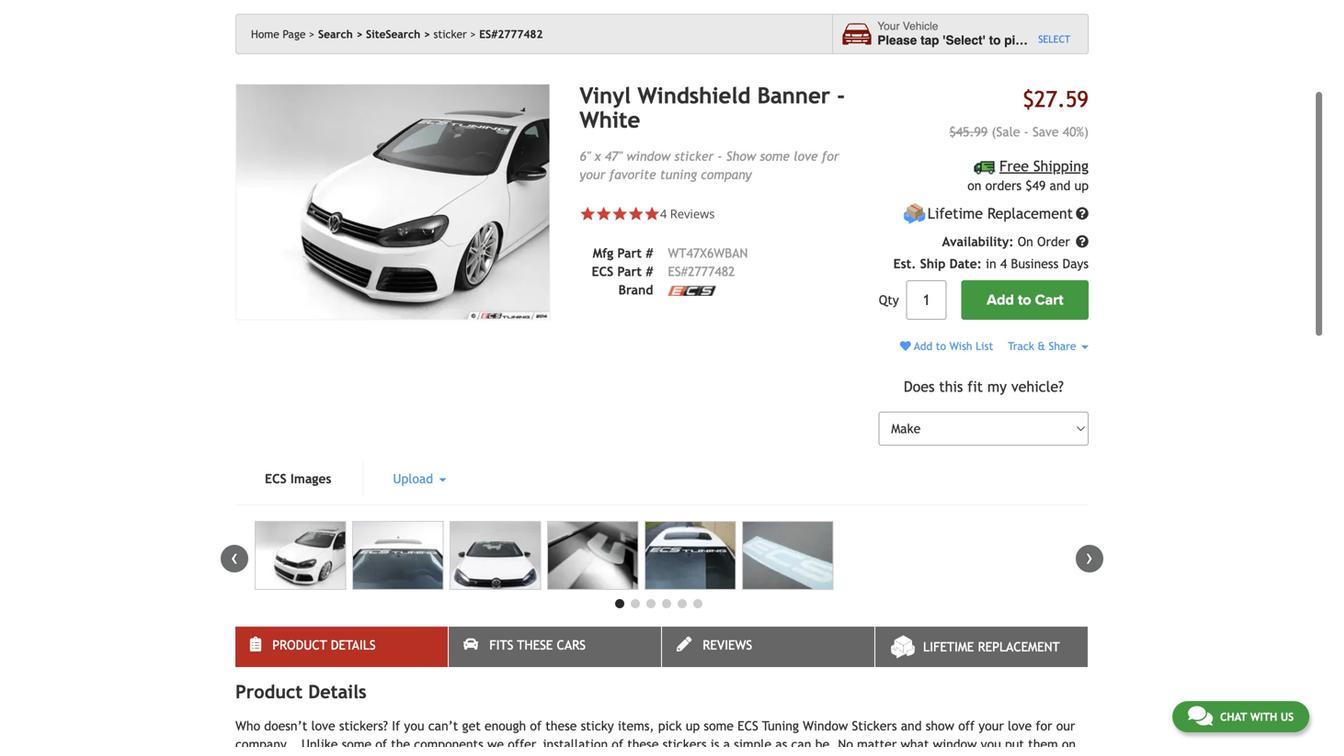 Task type: describe. For each thing, give the bounding box(es) containing it.
doesn't
[[264, 720, 308, 734]]

est.
[[894, 257, 917, 272]]

white
[[580, 107, 641, 133]]

off
[[959, 720, 975, 734]]

pick inside the who doesn't love stickers? if you can't get enough of these sticky items, pick up some ecs tuning window stickers and show off your love for our company.       unlike some of the components we offer, installation of these stickers is a simple as can be. no matter what window you put them on
[[658, 720, 682, 734]]

0 vertical spatial lifetime
[[928, 205, 984, 222]]

'select'
[[943, 33, 986, 47]]

4 reviews
[[660, 205, 715, 222]]

vinyl windshield banner - white
[[580, 83, 846, 133]]

47"
[[605, 149, 623, 164]]

page
[[283, 28, 306, 40]]

1 horizontal spatial these
[[628, 738, 659, 748]]

1 # from the top
[[646, 246, 654, 261]]

question circle image
[[1076, 236, 1089, 249]]

images
[[291, 472, 332, 487]]

your inside the who doesn't love stickers? if you can't get enough of these sticky items, pick up some ecs tuning window stickers and show off your love for our company.       unlike some of the components we offer, installation of these stickers is a simple as can be. no matter what window you put them on
[[979, 720, 1004, 734]]

comments image
[[1189, 706, 1213, 728]]

for inside 6" x 47" window sticker - show some love for your favorite tuning company
[[822, 149, 840, 164]]

0 vertical spatial reviews
[[670, 205, 715, 222]]

stickers?
[[339, 720, 388, 734]]

›
[[1087, 546, 1094, 570]]

1 vertical spatial replacement
[[978, 640, 1060, 655]]

2 horizontal spatial -
[[1025, 124, 1029, 139]]

and inside free shipping on orders $49 and up
[[1050, 179, 1071, 193]]

question circle image
[[1076, 208, 1089, 220]]

be.
[[816, 738, 835, 748]]

brand
[[619, 283, 654, 297]]

sticker inside 6" x 47" window sticker - show some love for your favorite tuning company
[[675, 149, 714, 164]]

es# 2777482 brand
[[619, 264, 735, 297]]

home page
[[251, 28, 306, 40]]

track & share
[[1009, 340, 1080, 353]]

if
[[392, 720, 400, 734]]

as
[[776, 738, 788, 748]]

this
[[940, 378, 964, 395]]

1 vertical spatial product details
[[236, 682, 367, 704]]

select link
[[1039, 32, 1071, 47]]

does this fit my vehicle?
[[904, 378, 1064, 395]]

3 star image from the left
[[644, 206, 660, 222]]

who doesn't love stickers? if you can't get enough of these sticky items, pick up some ecs tuning window stickers and show off your love for our company.       unlike some of the components we offer, installation of these stickers is a simple as can be. no matter what window you put them on
[[236, 720, 1088, 748]]

wt47x6wban ecs part #
[[592, 246, 748, 279]]

to for add to wish list
[[936, 340, 947, 353]]

track & share button
[[1009, 340, 1089, 353]]

ecs inside wt47x6wban ecs part #
[[592, 264, 614, 279]]

some inside 6" x 47" window sticker - show some love for your favorite tuning company
[[760, 149, 790, 164]]

window inside the who doesn't love stickers? if you can't get enough of these sticky items, pick up some ecs tuning window stickers and show off your love for our company.       unlike some of the components we offer, installation of these stickers is a simple as can be. no matter what window you put them on
[[934, 738, 977, 748]]

4 reviews link
[[660, 205, 715, 222]]

up inside free shipping on orders $49 and up
[[1075, 179, 1089, 193]]

1 star image from the left
[[580, 206, 596, 222]]

es#2777482
[[480, 28, 543, 40]]

show
[[926, 720, 955, 734]]

ecs inside the who doesn't love stickers? if you can't get enough of these sticky items, pick up some ecs tuning window stickers and show off your love for our company.       unlike some of the components we offer, installation of these stickers is a simple as can be. no matter what window you put them on
[[738, 720, 759, 734]]

days
[[1063, 257, 1089, 272]]

free
[[1000, 158, 1030, 175]]

is
[[711, 738, 720, 748]]

‹
[[231, 546, 238, 570]]

this product is lifetime replacement eligible image
[[904, 203, 927, 226]]

cart
[[1036, 292, 1064, 309]]

1 horizontal spatial of
[[530, 720, 542, 734]]

availability: on order
[[943, 235, 1075, 249]]

add for add to wish list
[[915, 340, 933, 353]]

with
[[1251, 711, 1278, 724]]

- inside 6" x 47" window sticker - show some love for your favorite tuning company
[[718, 149, 723, 164]]

stickers
[[663, 738, 707, 748]]

no
[[839, 738, 854, 748]]

ecs image
[[668, 286, 716, 296]]

mfg part #
[[593, 246, 654, 261]]

search
[[318, 28, 353, 40]]

banner
[[758, 83, 831, 109]]

- inside vinyl windshield banner - white
[[837, 83, 846, 109]]

chat
[[1221, 711, 1248, 724]]

6" x 47" window sticker - show some love for your favorite tuning company
[[580, 149, 840, 182]]

pick inside your vehicle please tap 'select' to pick a vehicle
[[1005, 33, 1030, 47]]

add to wish list
[[912, 340, 994, 353]]

and inside the who doesn't love stickers? if you can't get enough of these sticky items, pick up some ecs tuning window stickers and show off your love for our company.       unlike some of the components we offer, installation of these stickers is a simple as can be. no matter what window you put them on
[[901, 720, 922, 734]]

in
[[986, 257, 997, 272]]

tuning
[[762, 720, 799, 734]]

vehicle?
[[1012, 378, 1064, 395]]

6"
[[580, 149, 591, 164]]

love inside 6" x 47" window sticker - show some love for your favorite tuning company
[[794, 149, 818, 164]]

1 horizontal spatial you
[[981, 738, 1002, 748]]

1 vertical spatial ecs
[[265, 472, 287, 487]]

on
[[1018, 235, 1034, 249]]

0 vertical spatial 4
[[660, 205, 667, 222]]

ecs images link
[[236, 461, 361, 498]]

chat with us
[[1221, 711, 1294, 724]]

your vehicle please tap 'select' to pick a vehicle
[[878, 20, 1086, 47]]

share
[[1049, 340, 1077, 353]]

1 star image from the left
[[612, 206, 628, 222]]

0 vertical spatial details
[[331, 639, 376, 653]]

ecs images
[[265, 472, 332, 487]]

add to cart button
[[962, 281, 1089, 320]]

home page link
[[251, 28, 315, 40]]

2 star image from the left
[[628, 206, 644, 222]]

for inside the who doesn't love stickers? if you can't get enough of these sticky items, pick up some ecs tuning window stickers and show off your love for our company.       unlike some of the components we offer, installation of these stickers is a simple as can be. no matter what window you put them on
[[1036, 720, 1053, 734]]

sticky
[[581, 720, 614, 734]]

chat with us link
[[1173, 702, 1310, 733]]

who
[[236, 720, 260, 734]]

installation
[[543, 738, 608, 748]]

a inside your vehicle please tap 'select' to pick a vehicle
[[1033, 33, 1040, 47]]

tuning
[[660, 167, 697, 182]]

1 vertical spatial product
[[236, 682, 303, 704]]

fits these cars link
[[449, 628, 661, 668]]

fit
[[968, 378, 984, 395]]

upload button
[[364, 461, 476, 498]]

1 vertical spatial details
[[308, 682, 367, 704]]

window inside 6" x 47" window sticker - show some love for your favorite tuning company
[[627, 149, 671, 164]]

can
[[792, 738, 812, 748]]

est. ship date: in 4 business days
[[894, 257, 1089, 272]]

0 vertical spatial product details
[[273, 639, 376, 653]]

# inside wt47x6wban ecs part #
[[646, 264, 654, 279]]

window
[[803, 720, 848, 734]]

windshield
[[638, 83, 751, 109]]

1 horizontal spatial some
[[704, 720, 734, 734]]

mfg
[[593, 246, 614, 261]]

tap
[[921, 33, 940, 47]]

fits
[[490, 639, 514, 653]]

$45.99
[[950, 124, 988, 139]]

we
[[488, 738, 504, 748]]



Task type: locate. For each thing, give the bounding box(es) containing it.
1 vertical spatial window
[[934, 738, 977, 748]]

1 horizontal spatial pick
[[1005, 33, 1030, 47]]

‹ link
[[221, 546, 248, 573]]

2 vertical spatial some
[[342, 738, 372, 748]]

product details
[[273, 639, 376, 653], [236, 682, 367, 704]]

1 horizontal spatial sticker
[[675, 149, 714, 164]]

show
[[727, 149, 756, 164]]

love up unlike
[[311, 720, 335, 734]]

can't
[[428, 720, 458, 734]]

window
[[627, 149, 671, 164], [934, 738, 977, 748]]

1 vertical spatial up
[[686, 720, 700, 734]]

the
[[391, 738, 410, 748]]

es#2777482 - wt47x6wban - vinyl windshield banner - white - 6" x 47" window sticker - show some love for your favorite tuning company - ecs - audi bmw volkswagen mercedes benz mini porsche image
[[236, 84, 551, 321], [255, 522, 346, 591], [352, 522, 444, 591], [450, 522, 541, 591], [547, 522, 639, 591], [645, 522, 736, 591], [742, 522, 834, 591]]

1 horizontal spatial up
[[1075, 179, 1089, 193]]

reviews link
[[662, 628, 875, 668]]

your down x
[[580, 167, 606, 182]]

1 vertical spatial lifetime replacement
[[924, 640, 1060, 655]]

- right the banner
[[837, 83, 846, 109]]

orders
[[986, 179, 1022, 193]]

for down the banner
[[822, 149, 840, 164]]

for
[[822, 149, 840, 164], [1036, 720, 1053, 734]]

wish
[[950, 340, 973, 353]]

0 vertical spatial these
[[546, 720, 577, 734]]

1 vertical spatial pick
[[658, 720, 682, 734]]

list
[[976, 340, 994, 353]]

1 vertical spatial reviews
[[703, 639, 753, 653]]

0 horizontal spatial and
[[901, 720, 922, 734]]

and down shipping
[[1050, 179, 1071, 193]]

0 vertical spatial #
[[646, 246, 654, 261]]

my
[[988, 378, 1007, 395]]

0 horizontal spatial -
[[718, 149, 723, 164]]

you left the put
[[981, 738, 1002, 748]]

track
[[1009, 340, 1035, 353]]

you
[[404, 720, 425, 734], [981, 738, 1002, 748]]

for up them
[[1036, 720, 1053, 734]]

love down the banner
[[794, 149, 818, 164]]

4 right in
[[1001, 257, 1008, 272]]

part up brand
[[618, 264, 642, 279]]

and up "what"
[[901, 720, 922, 734]]

2 horizontal spatial some
[[760, 149, 790, 164]]

0 horizontal spatial up
[[686, 720, 700, 734]]

0 horizontal spatial your
[[580, 167, 606, 182]]

2 vertical spatial -
[[718, 149, 723, 164]]

0 vertical spatial pick
[[1005, 33, 1030, 47]]

pick up stickers
[[658, 720, 682, 734]]

some right show at the right of page
[[760, 149, 790, 164]]

pick left select link
[[1005, 33, 1030, 47]]

window down off
[[934, 738, 977, 748]]

date:
[[950, 257, 982, 272]]

- left save
[[1025, 124, 1029, 139]]

2 part from the top
[[618, 264, 642, 279]]

company.
[[236, 738, 290, 748]]

free shipping on orders $49 and up
[[968, 158, 1089, 193]]

a right is
[[724, 738, 730, 748]]

1 vertical spatial some
[[704, 720, 734, 734]]

0 vertical spatial a
[[1033, 33, 1040, 47]]

of down items,
[[612, 738, 624, 748]]

0 vertical spatial some
[[760, 149, 790, 164]]

0 vertical spatial lifetime replacement
[[928, 205, 1074, 222]]

1 vertical spatial lifetime
[[924, 640, 975, 655]]

them
[[1029, 738, 1059, 748]]

0 vertical spatial you
[[404, 720, 425, 734]]

replacement up our
[[978, 640, 1060, 655]]

sticker right sitesearch
[[434, 28, 467, 40]]

up inside the who doesn't love stickers? if you can't get enough of these sticky items, pick up some ecs tuning window stickers and show off your love for our company.       unlike some of the components we offer, installation of these stickers is a simple as can be. no matter what window you put them on
[[686, 720, 700, 734]]

0 vertical spatial to
[[990, 33, 1001, 47]]

4
[[660, 205, 667, 222], [1001, 257, 1008, 272]]

star image
[[612, 206, 628, 222], [628, 206, 644, 222], [644, 206, 660, 222]]

of up offer,
[[530, 720, 542, 734]]

› link
[[1076, 546, 1104, 573]]

part inside wt47x6wban ecs part #
[[618, 264, 642, 279]]

your inside 6" x 47" window sticker - show some love for your favorite tuning company
[[580, 167, 606, 182]]

0 vertical spatial for
[[822, 149, 840, 164]]

1 vertical spatial -
[[1025, 124, 1029, 139]]

star image
[[580, 206, 596, 222], [596, 206, 612, 222]]

pick
[[1005, 33, 1030, 47], [658, 720, 682, 734]]

to inside button
[[1018, 292, 1032, 309]]

save
[[1033, 124, 1059, 139]]

ecs up simple
[[738, 720, 759, 734]]

2 vertical spatial to
[[936, 340, 947, 353]]

0 horizontal spatial sticker
[[434, 28, 467, 40]]

- up company
[[718, 149, 723, 164]]

lifetime
[[928, 205, 984, 222], [924, 640, 975, 655]]

offer,
[[508, 738, 539, 748]]

&
[[1038, 340, 1046, 353]]

a
[[1033, 33, 1040, 47], [724, 738, 730, 748]]

add for add to cart
[[987, 292, 1015, 309]]

us
[[1281, 711, 1294, 724]]

lifetime replacement down orders
[[928, 205, 1074, 222]]

0 horizontal spatial a
[[724, 738, 730, 748]]

to inside your vehicle please tap 'select' to pick a vehicle
[[990, 33, 1001, 47]]

and
[[1050, 179, 1071, 193], [901, 720, 922, 734]]

1 horizontal spatial 4
[[1001, 257, 1008, 272]]

add right heart image
[[915, 340, 933, 353]]

lifetime replacement up off
[[924, 640, 1060, 655]]

0 vertical spatial your
[[580, 167, 606, 182]]

qty
[[879, 293, 899, 308]]

None text field
[[907, 281, 947, 320]]

1 vertical spatial a
[[724, 738, 730, 748]]

replacement down $49
[[988, 205, 1074, 222]]

to for add to cart
[[1018, 292, 1032, 309]]

1 vertical spatial you
[[981, 738, 1002, 748]]

up up stickers
[[686, 720, 700, 734]]

a inside the who doesn't love stickers? if you can't get enough of these sticky items, pick up some ecs tuning window stickers and show off your love for our company.       unlike some of the components we offer, installation of these stickers is a simple as can be. no matter what window you put them on
[[724, 738, 730, 748]]

$49
[[1026, 179, 1046, 193]]

2 horizontal spatial love
[[1008, 720, 1032, 734]]

components
[[414, 738, 484, 748]]

to right ''select''
[[990, 33, 1001, 47]]

2 star image from the left
[[596, 206, 612, 222]]

1 vertical spatial 4
[[1001, 257, 1008, 272]]

#
[[646, 246, 654, 261], [646, 264, 654, 279]]

vehicle
[[903, 20, 939, 33]]

2 horizontal spatial ecs
[[738, 720, 759, 734]]

reviews
[[670, 205, 715, 222], [703, 639, 753, 653]]

your right off
[[979, 720, 1004, 734]]

-
[[837, 83, 846, 109], [1025, 124, 1029, 139], [718, 149, 723, 164]]

select
[[1039, 34, 1071, 45]]

1 horizontal spatial your
[[979, 720, 1004, 734]]

to left cart
[[1018, 292, 1032, 309]]

add to wish list link
[[900, 340, 994, 353]]

1 horizontal spatial -
[[837, 83, 846, 109]]

company
[[701, 167, 752, 182]]

4 down tuning
[[660, 205, 667, 222]]

1 vertical spatial part
[[618, 264, 642, 279]]

0 vertical spatial sticker
[[434, 28, 467, 40]]

$45.99 (sale - save 40%)
[[950, 124, 1089, 139]]

home
[[251, 28, 279, 40]]

ecs down "mfg"
[[592, 264, 614, 279]]

add inside button
[[987, 292, 1015, 309]]

0 vertical spatial and
[[1050, 179, 1071, 193]]

product
[[273, 639, 327, 653], [236, 682, 303, 704]]

upload
[[393, 472, 437, 487]]

simple
[[734, 738, 772, 748]]

sticker link
[[434, 28, 476, 40]]

1 vertical spatial for
[[1036, 720, 1053, 734]]

these up installation
[[546, 720, 577, 734]]

es#
[[668, 264, 688, 279]]

1 vertical spatial to
[[1018, 292, 1032, 309]]

1 horizontal spatial to
[[990, 33, 1001, 47]]

0 horizontal spatial you
[[404, 720, 425, 734]]

1 horizontal spatial window
[[934, 738, 977, 748]]

2 vertical spatial ecs
[[738, 720, 759, 734]]

what
[[901, 738, 930, 748]]

0 horizontal spatial ecs
[[265, 472, 287, 487]]

of left the the at left bottom
[[376, 738, 387, 748]]

(sale
[[992, 124, 1021, 139]]

1 horizontal spatial for
[[1036, 720, 1053, 734]]

does
[[904, 378, 935, 395]]

cars
[[557, 639, 586, 653]]

please
[[878, 33, 918, 47]]

0 vertical spatial replacement
[[988, 205, 1074, 222]]

0 horizontal spatial 4
[[660, 205, 667, 222]]

your
[[878, 20, 900, 33]]

2777482
[[688, 264, 735, 279]]

2 horizontal spatial to
[[1018, 292, 1032, 309]]

0 horizontal spatial add
[[915, 340, 933, 353]]

ecs left images
[[265, 472, 287, 487]]

add down est. ship date: in 4 business days
[[987, 292, 1015, 309]]

part right "mfg"
[[618, 246, 642, 261]]

product details link
[[236, 628, 448, 668]]

sticker up tuning
[[675, 149, 714, 164]]

love up the put
[[1008, 720, 1032, 734]]

window up favorite
[[627, 149, 671, 164]]

0 vertical spatial product
[[273, 639, 327, 653]]

some up is
[[704, 720, 734, 734]]

0 horizontal spatial window
[[627, 149, 671, 164]]

1 vertical spatial and
[[901, 720, 922, 734]]

0 vertical spatial part
[[618, 246, 642, 261]]

# up es# 2777482 brand
[[646, 246, 654, 261]]

2 horizontal spatial of
[[612, 738, 624, 748]]

some down stickers?
[[342, 738, 372, 748]]

1 vertical spatial #
[[646, 264, 654, 279]]

to left wish
[[936, 340, 947, 353]]

1 horizontal spatial ecs
[[592, 264, 614, 279]]

1 horizontal spatial a
[[1033, 33, 1040, 47]]

free shipping image
[[975, 162, 996, 174]]

0 horizontal spatial some
[[342, 738, 372, 748]]

1 vertical spatial sticker
[[675, 149, 714, 164]]

0 horizontal spatial pick
[[658, 720, 682, 734]]

0 vertical spatial ecs
[[592, 264, 614, 279]]

x
[[595, 149, 601, 164]]

reviews inside reviews link
[[703, 639, 753, 653]]

0 vertical spatial add
[[987, 292, 1015, 309]]

put
[[1006, 738, 1025, 748]]

lifetime down on
[[928, 205, 984, 222]]

lifetime up show
[[924, 640, 975, 655]]

details
[[331, 639, 376, 653], [308, 682, 367, 704]]

1 vertical spatial these
[[628, 738, 659, 748]]

on
[[968, 179, 982, 193]]

you right if
[[404, 720, 425, 734]]

40%)
[[1063, 124, 1089, 139]]

these down items,
[[628, 738, 659, 748]]

0 vertical spatial window
[[627, 149, 671, 164]]

wt47x6wban
[[668, 246, 748, 261]]

add to cart
[[987, 292, 1064, 309]]

1 vertical spatial your
[[979, 720, 1004, 734]]

# up brand
[[646, 264, 654, 279]]

1 horizontal spatial love
[[794, 149, 818, 164]]

our
[[1057, 720, 1076, 734]]

0 vertical spatial up
[[1075, 179, 1089, 193]]

items,
[[618, 720, 655, 734]]

stickers
[[852, 720, 897, 734]]

a left "vehicle"
[[1033, 33, 1040, 47]]

2 # from the top
[[646, 264, 654, 279]]

1 horizontal spatial and
[[1050, 179, 1071, 193]]

0 horizontal spatial of
[[376, 738, 387, 748]]

these
[[517, 639, 553, 653]]

business
[[1011, 257, 1059, 272]]

1 part from the top
[[618, 246, 642, 261]]

1 horizontal spatial add
[[987, 292, 1015, 309]]

of
[[530, 720, 542, 734], [376, 738, 387, 748], [612, 738, 624, 748]]

0 horizontal spatial love
[[311, 720, 335, 734]]

heart image
[[900, 341, 912, 352]]

1 vertical spatial add
[[915, 340, 933, 353]]

up up question circle icon
[[1075, 179, 1089, 193]]

0 horizontal spatial these
[[546, 720, 577, 734]]

0 horizontal spatial to
[[936, 340, 947, 353]]

0 horizontal spatial for
[[822, 149, 840, 164]]

0 vertical spatial -
[[837, 83, 846, 109]]



Task type: vqa. For each thing, say whether or not it's contained in the screenshot.
ECS "image"
yes



